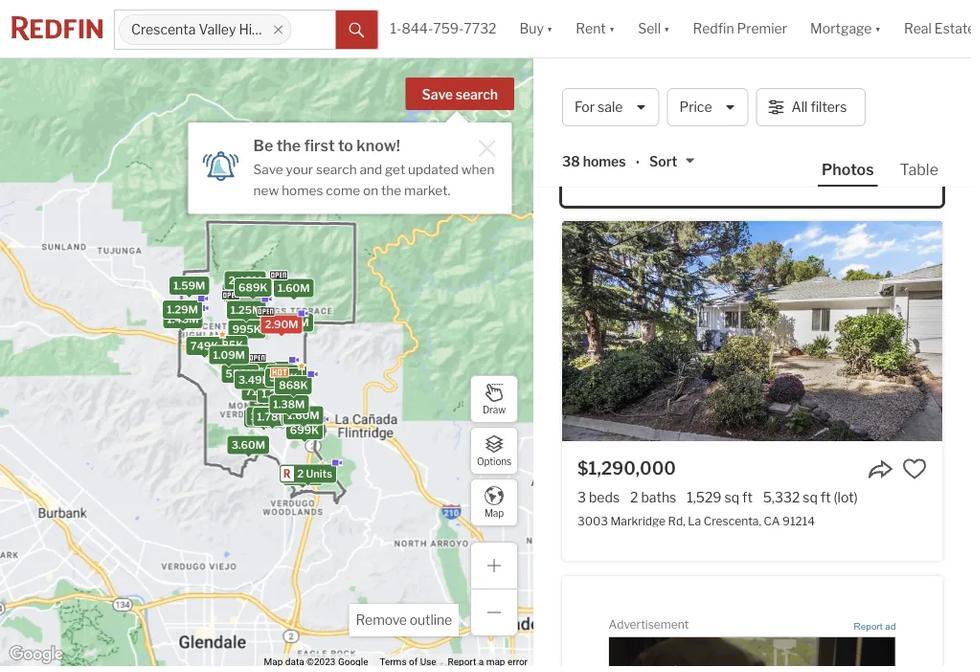 Task type: vqa. For each thing, say whether or not it's contained in the screenshot.
"4"
no



Task type: describe. For each thing, give the bounding box(es) containing it.
1.45m
[[167, 313, 199, 326]]

719k
[[246, 386, 272, 398]]

la for ave,
[[672, 159, 685, 173]]

valley for school
[[199, 21, 236, 38]]

5,332 sq ft (lot)
[[763, 490, 858, 506]]

all filters
[[792, 99, 847, 115]]

advertisement
[[609, 618, 689, 632]]

sq for 5,332
[[803, 490, 818, 506]]

1-
[[390, 20, 402, 37]]

ca inside crescenta valley high school, ca homes for sale
[[865, 77, 895, 103]]

buy ▾
[[520, 20, 553, 37]]

785k
[[215, 339, 244, 351]]

0 vertical spatial 1.40m
[[271, 369, 303, 381]]

sale
[[598, 99, 623, 115]]

mortgage ▾ button
[[811, 0, 881, 57]]

homes
[[562, 102, 633, 128]]

759-
[[433, 20, 464, 37]]

5,332
[[763, 490, 800, 506]]

save search button
[[406, 78, 514, 110]]

all
[[792, 99, 808, 115]]

be the first to know!
[[253, 136, 400, 155]]

900k
[[253, 395, 283, 407]]

1 vertical spatial 1.40m
[[287, 470, 319, 483]]

homes inside 38 homes •
[[583, 154, 626, 170]]

save your search and get updated when new homes come on the market.
[[253, 161, 495, 198]]

1.25m
[[231, 304, 262, 317]]

$1,290,000
[[578, 458, 676, 479]]

price button
[[667, 88, 749, 126]]

save for save your search and get updated when new homes come on the market.
[[253, 161, 283, 177]]

0 vertical spatial the
[[277, 136, 301, 155]]

5234 briggs ave, la crescenta, ca 91214
[[578, 159, 799, 173]]

briggs
[[609, 159, 644, 173]]

ave,
[[647, 159, 670, 173]]

outline
[[410, 613, 452, 629]]

be
[[253, 136, 273, 155]]

crescenta for crescenta valley high school
[[131, 21, 196, 38]]

38 homes •
[[562, 154, 640, 171]]

draw
[[483, 404, 506, 416]]

0 vertical spatial 995k
[[232, 323, 261, 336]]

sq for 1,529
[[725, 490, 740, 506]]

crescenta for crescenta valley high school, ca homes for sale
[[562, 77, 666, 103]]

sell ▾ button
[[638, 0, 670, 57]]

market.
[[404, 182, 451, 198]]

▾ for sell ▾
[[664, 20, 670, 37]]

38
[[562, 154, 580, 170]]

crescenta valley high school
[[131, 21, 314, 38]]

crescenta, for rd,
[[704, 514, 762, 528]]

save for save search
[[422, 87, 453, 103]]

real estate link
[[904, 0, 971, 57]]

table
[[900, 160, 939, 179]]

crescenta, for ave,
[[688, 159, 746, 173]]

search inside button
[[456, 87, 498, 103]]

estate
[[935, 20, 971, 37]]

2.40m
[[229, 274, 262, 287]]

868k
[[279, 379, 308, 392]]

for sale button
[[562, 88, 660, 126]]

map
[[485, 508, 504, 519]]

1.09m
[[213, 349, 245, 362]]

3 beds
[[578, 490, 620, 506]]

rent
[[576, 20, 606, 37]]

mortgage ▾ button
[[799, 0, 893, 57]]

2.95m
[[256, 365, 289, 377]]

report ad
[[854, 621, 896, 632]]

remove
[[356, 613, 407, 629]]

1-844-759-7732 link
[[390, 20, 497, 37]]

for sale
[[575, 99, 623, 115]]

know!
[[357, 136, 400, 155]]

ad region
[[609, 637, 896, 668]]

rent ▾ button
[[576, 0, 615, 57]]

when
[[462, 161, 495, 177]]

all filters button
[[756, 88, 866, 126]]

markridge
[[611, 514, 666, 528]]

1-844-759-7732
[[390, 20, 497, 37]]

buy ▾ button
[[520, 0, 553, 57]]

units
[[306, 468, 332, 480]]

options button
[[470, 427, 518, 475]]

photo of 3003 markridge rd, la crescenta, ca 91214 image
[[562, 221, 943, 442]]

your
[[286, 161, 313, 177]]

rent ▾ button
[[564, 0, 627, 57]]

search inside save your search and get updated when new homes come on the market.
[[316, 161, 357, 177]]

1 vertical spatial 1.29m
[[167, 303, 198, 316]]

price
[[680, 99, 712, 115]]

for
[[575, 99, 595, 115]]

3003 markridge rd, la crescenta, ca 91214
[[578, 514, 815, 528]]

▾ for mortgage ▾
[[875, 20, 881, 37]]

1.50m
[[230, 302, 262, 314]]

699k
[[290, 424, 319, 437]]

91214 for 3003 markridge rd, la crescenta, ca 91214
[[783, 514, 815, 528]]

sale
[[671, 102, 715, 128]]

2 for 2 units
[[297, 468, 304, 480]]

for
[[638, 102, 667, 128]]



Task type: locate. For each thing, give the bounding box(es) containing it.
photo of 5234 briggs ave, la crescenta, ca 91214 image
[[562, 0, 943, 86]]

filters
[[811, 99, 847, 115]]

search up come
[[316, 161, 357, 177]]

to
[[338, 136, 353, 155]]

draw button
[[470, 376, 518, 423]]

1 ▾ from the left
[[547, 20, 553, 37]]

remove outline button
[[349, 604, 459, 637]]

sell ▾ button
[[627, 0, 682, 57]]

1.29m down 1.59m
[[167, 303, 198, 316]]

None search field
[[292, 11, 336, 49]]

school,
[[786, 77, 860, 103]]

1 vertical spatial the
[[381, 182, 402, 198]]

0 vertical spatial save
[[422, 87, 453, 103]]

0 vertical spatial valley
[[199, 21, 236, 38]]

2 for 2 baths
[[630, 490, 638, 506]]

report
[[854, 621, 883, 632]]

1 horizontal spatial sq
[[803, 490, 818, 506]]

5234
[[578, 159, 607, 173]]

▾ right mortgage
[[875, 20, 881, 37]]

0 vertical spatial 1.20m
[[262, 388, 293, 400]]

map region
[[0, 0, 575, 668]]

0 vertical spatial 2
[[297, 468, 304, 480]]

premier
[[737, 20, 788, 37]]

ft for 1,529 sq ft
[[742, 490, 753, 506]]

ad
[[885, 621, 896, 632]]

2 sq from the left
[[803, 490, 818, 506]]

buy ▾ button
[[508, 0, 564, 57]]

school
[[271, 21, 314, 38]]

real estate button
[[893, 0, 971, 57]]

1 vertical spatial valley
[[670, 77, 731, 103]]

save inside save your search and get updated when new homes come on the market.
[[253, 161, 283, 177]]

91214
[[767, 159, 799, 173], [783, 514, 815, 528]]

crescenta, right sort
[[688, 159, 746, 173]]

buy
[[520, 20, 544, 37]]

1 sq from the left
[[725, 490, 740, 506]]

▾ for buy ▾
[[547, 20, 553, 37]]

1 ft from the left
[[742, 490, 753, 506]]

0 vertical spatial 91214
[[767, 159, 799, 173]]

ft for 5,332 sq ft (lot)
[[821, 490, 831, 506]]

3.49m
[[238, 374, 272, 386]]

0 vertical spatial la
[[672, 159, 685, 173]]

remove outline
[[356, 613, 452, 629]]

689k
[[239, 282, 268, 294]]

0 vertical spatial search
[[456, 87, 498, 103]]

the right on
[[381, 182, 402, 198]]

high for school
[[239, 21, 268, 38]]

1 horizontal spatial high
[[735, 77, 782, 103]]

1 vertical spatial 995k
[[244, 366, 272, 379]]

0 horizontal spatial save
[[253, 161, 283, 177]]

high
[[239, 21, 268, 38], [735, 77, 782, 103]]

2 baths
[[630, 490, 677, 506]]

high for school,
[[735, 77, 782, 103]]

2 left the units
[[297, 468, 304, 480]]

3
[[578, 490, 586, 506]]

high inside crescenta valley high school, ca homes for sale
[[735, 77, 782, 103]]

1 vertical spatial 2
[[630, 490, 638, 506]]

0 vertical spatial crescenta,
[[688, 159, 746, 173]]

0 horizontal spatial search
[[316, 161, 357, 177]]

crescenta inside crescenta valley high school, ca homes for sale
[[562, 77, 666, 103]]

get
[[385, 161, 405, 177]]

the
[[277, 136, 301, 155], [381, 182, 402, 198]]

1 horizontal spatial crescenta
[[562, 77, 666, 103]]

1.78m
[[257, 411, 288, 423]]

ca for 5234 briggs ave, la crescenta, ca 91214
[[748, 159, 764, 173]]

0 horizontal spatial sq
[[725, 490, 740, 506]]

1 vertical spatial ca
[[748, 159, 764, 173]]

photos
[[822, 160, 874, 179]]

▾ right rent
[[609, 20, 615, 37]]

1 vertical spatial crescenta,
[[704, 514, 762, 528]]

sq
[[725, 490, 740, 506], [803, 490, 818, 506]]

1 vertical spatial la
[[688, 514, 701, 528]]

0 horizontal spatial high
[[239, 21, 268, 38]]

2
[[297, 468, 304, 480], [630, 490, 638, 506]]

valley left remove crescenta valley high school image
[[199, 21, 236, 38]]

0 horizontal spatial homes
[[282, 182, 323, 198]]

valley right for
[[670, 77, 731, 103]]

▾ for rent ▾
[[609, 20, 615, 37]]

1.29m up the 1.50m at left
[[227, 286, 258, 299]]

rent ▾
[[576, 20, 615, 37]]

remove crescenta valley high school image
[[273, 24, 284, 35]]

4 ▾ from the left
[[875, 20, 881, 37]]

ca right filters
[[865, 77, 895, 103]]

1.59m
[[174, 280, 205, 292]]

3 ▾ from the left
[[664, 20, 670, 37]]

91214 down 5,332 sq ft (lot) in the right of the page
[[783, 514, 815, 528]]

options
[[477, 456, 512, 468]]

homes down your
[[282, 182, 323, 198]]

crescenta,
[[688, 159, 746, 173], [704, 514, 762, 528]]

mortgage ▾
[[811, 20, 881, 37]]

1 vertical spatial 91214
[[783, 514, 815, 528]]

$2,895,000
[[578, 103, 679, 124]]

(lot)
[[834, 490, 858, 506]]

homes left the •
[[583, 154, 626, 170]]

redfin premier button
[[682, 0, 799, 57]]

real estate
[[904, 20, 971, 37]]

submit search image
[[349, 23, 365, 38]]

valley for school,
[[670, 77, 731, 103]]

the right be
[[277, 136, 301, 155]]

la right ave,
[[672, 159, 685, 173]]

0 horizontal spatial valley
[[199, 21, 236, 38]]

save up new
[[253, 161, 283, 177]]

1 horizontal spatial 1.29m
[[227, 286, 258, 299]]

0 horizontal spatial ft
[[742, 490, 753, 506]]

3003
[[578, 514, 608, 528]]

crescenta, down 1,529 sq ft
[[704, 514, 762, 528]]

high left the all
[[735, 77, 782, 103]]

ca down crescenta valley high school, ca homes for sale
[[748, 159, 764, 173]]

first
[[304, 136, 335, 155]]

redfin
[[693, 20, 734, 37]]

0 horizontal spatial la
[[672, 159, 685, 173]]

1.20m down 900k
[[251, 411, 282, 423]]

995k up the 719k
[[244, 366, 272, 379]]

1 vertical spatial homes
[[282, 182, 323, 198]]

995k down 1.25m
[[232, 323, 261, 336]]

0 horizontal spatial 1.29m
[[167, 303, 198, 316]]

search down 7732
[[456, 87, 498, 103]]

updated
[[408, 161, 459, 177]]

be the first to know! dialog
[[188, 111, 512, 214]]

valley inside crescenta valley high school, ca homes for sale
[[670, 77, 731, 103]]

1 horizontal spatial the
[[381, 182, 402, 198]]

real
[[904, 20, 932, 37]]

1 vertical spatial crescenta
[[562, 77, 666, 103]]

2 inside map 'region'
[[297, 468, 304, 480]]

sort
[[649, 154, 678, 170]]

ft
[[742, 490, 753, 506], [821, 490, 831, 506]]

ca for 3003 markridge rd, la crescenta, ca 91214
[[764, 514, 780, 528]]

1 vertical spatial high
[[735, 77, 782, 103]]

1 horizontal spatial 2
[[630, 490, 638, 506]]

935k
[[269, 372, 298, 384]]

749k
[[190, 340, 219, 352]]

1 horizontal spatial search
[[456, 87, 498, 103]]

1 vertical spatial 1.20m
[[251, 411, 282, 423]]

1 horizontal spatial homes
[[583, 154, 626, 170]]

1.20m down 935k
[[262, 388, 293, 400]]

high left remove crescenta valley high school image
[[239, 21, 268, 38]]

0 vertical spatial ca
[[865, 77, 895, 103]]

2 up "markridge"
[[630, 490, 638, 506]]

2 vertical spatial ca
[[764, 514, 780, 528]]

1,529
[[687, 490, 722, 506]]

la for rd,
[[688, 514, 701, 528]]

0 vertical spatial homes
[[583, 154, 626, 170]]

favorite button image
[[902, 457, 927, 482]]

•
[[636, 155, 640, 171]]

1.38m
[[273, 399, 305, 411]]

1 horizontal spatial save
[[422, 87, 453, 103]]

2 ft from the left
[[821, 490, 831, 506]]

sq right 1,529
[[725, 490, 740, 506]]

table button
[[896, 159, 943, 185]]

the inside save your search and get updated when new homes come on the market.
[[381, 182, 402, 198]]

favorite button checkbox
[[902, 457, 927, 482]]

1 vertical spatial search
[[316, 161, 357, 177]]

▾ right sell
[[664, 20, 670, 37]]

1 vertical spatial save
[[253, 161, 283, 177]]

2 ▾ from the left
[[609, 20, 615, 37]]

3.60m
[[232, 439, 265, 452]]

1 horizontal spatial la
[[688, 514, 701, 528]]

beds
[[589, 490, 620, 506]]

1 horizontal spatial ft
[[821, 490, 831, 506]]

1 horizontal spatial valley
[[670, 77, 731, 103]]

1.29m
[[227, 286, 258, 299], [167, 303, 198, 316]]

la right rd,
[[688, 514, 701, 528]]

0 vertical spatial high
[[239, 21, 268, 38]]

valley
[[199, 21, 236, 38], [670, 77, 731, 103]]

1.40m up 2.50m
[[271, 369, 303, 381]]

save down 1-844-759-7732 link
[[422, 87, 453, 103]]

2.50m
[[262, 395, 295, 408]]

google image
[[5, 643, 68, 668]]

1.40m down 699k
[[287, 470, 319, 483]]

2 units
[[297, 468, 332, 480]]

ft left (lot)
[[821, 490, 831, 506]]

995k
[[232, 323, 261, 336], [244, 366, 272, 379]]

mortgage
[[811, 20, 872, 37]]

0 vertical spatial 1.29m
[[227, 286, 258, 299]]

and
[[360, 161, 382, 177]]

crescenta valley high school, ca homes for sale
[[562, 77, 895, 128]]

save inside button
[[422, 87, 453, 103]]

0 horizontal spatial 2
[[297, 468, 304, 480]]

new
[[253, 182, 279, 198]]

0 horizontal spatial the
[[277, 136, 301, 155]]

91214 for 5234 briggs ave, la crescenta, ca 91214
[[767, 159, 799, 173]]

redfin premier
[[693, 20, 788, 37]]

baths
[[641, 490, 677, 506]]

844-
[[402, 20, 433, 37]]

91214 down the all
[[767, 159, 799, 173]]

0 vertical spatial crescenta
[[131, 21, 196, 38]]

▾ right buy
[[547, 20, 553, 37]]

ca down '5,332'
[[764, 514, 780, 528]]

homes inside save your search and get updated when new homes come on the market.
[[282, 182, 323, 198]]

sell ▾
[[638, 20, 670, 37]]

0 horizontal spatial crescenta
[[131, 21, 196, 38]]

homes
[[583, 154, 626, 170], [282, 182, 323, 198]]

ft left '5,332'
[[742, 490, 753, 506]]

sq right '5,332'
[[803, 490, 818, 506]]

2.30m
[[276, 317, 309, 329]]



